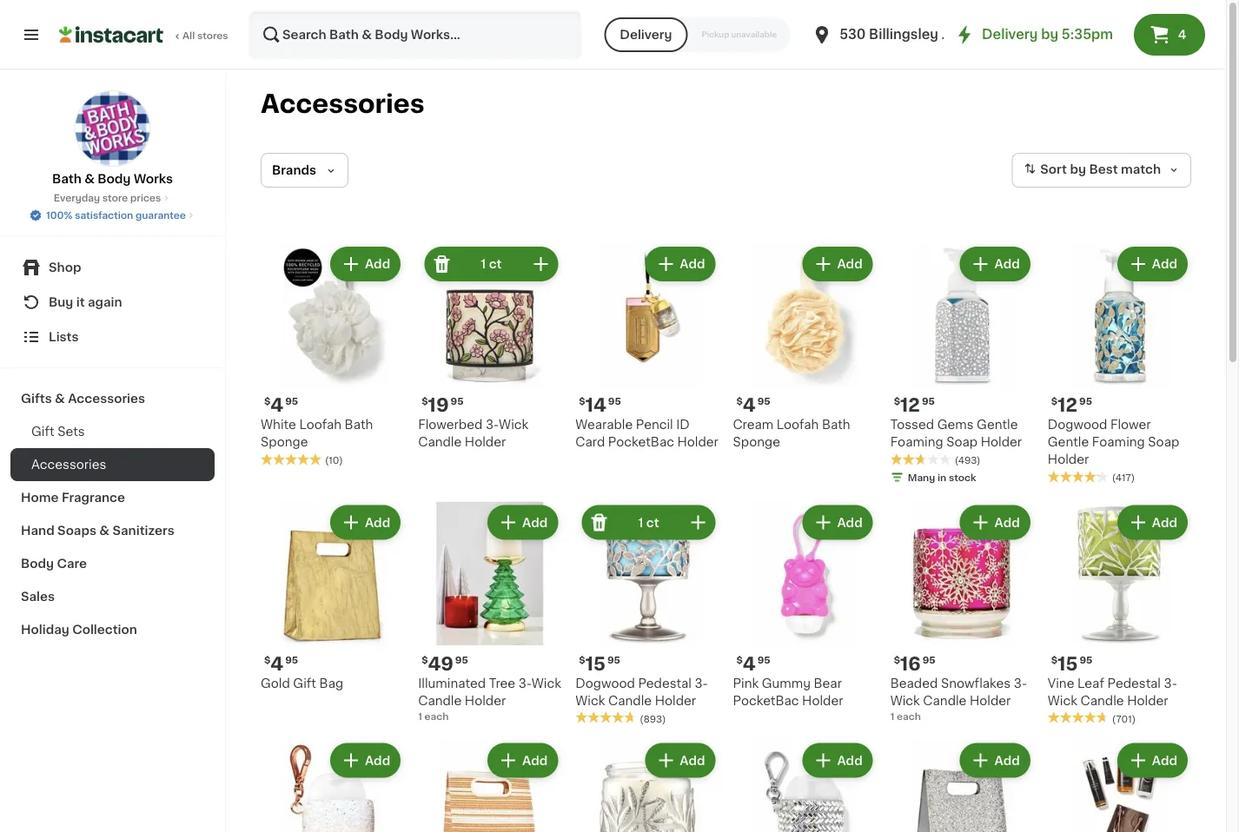 Task type: vqa. For each thing, say whether or not it's contained in the screenshot.
Napa
no



Task type: describe. For each thing, give the bounding box(es) containing it.
buy it again link
[[10, 285, 215, 320]]

3- inside vine leaf pedestal 3- wick candle holder
[[1164, 678, 1177, 690]]

pocketbac inside the pink gummy bear pocketbac holder
[[733, 695, 799, 707]]

satisfaction
[[75, 211, 133, 220]]

many
[[908, 473, 935, 482]]

home fragrance
[[21, 492, 125, 504]]

loofah for cream
[[777, 419, 819, 431]]

95 for flowerbed 3-wick candle holder
[[451, 397, 464, 406]]

$ for dogwood pedestal 3- wick candle holder
[[579, 656, 585, 665]]

dogwood for 15
[[576, 678, 635, 690]]

buy
[[49, 296, 73, 309]]

gifts
[[21, 393, 52, 405]]

4 for gold gift bag
[[271, 655, 284, 673]]

1 vertical spatial accessories
[[68, 393, 145, 405]]

candle for illuminated tree 3-wick candle holder 1 each
[[418, 695, 462, 707]]

holder for tossed gems gentle foaming soap holder
[[981, 436, 1022, 449]]

increment quantity of flowerbed 3-wick candle holder image
[[530, 254, 551, 275]]

prices
[[130, 193, 161, 203]]

buy it again
[[49, 296, 122, 309]]

soap for gems
[[947, 436, 978, 449]]

wick inside vine leaf pedestal 3- wick candle holder
[[1048, 695, 1078, 707]]

lists
[[49, 331, 79, 343]]

it
[[76, 296, 85, 309]]

5:35pm
[[1062, 28, 1113, 41]]

1 inside illuminated tree 3-wick candle holder 1 each
[[418, 712, 422, 722]]

wearable pencil id card pocketbac holder
[[576, 419, 719, 449]]

dogwood pedestal 3- wick candle holder
[[576, 678, 708, 707]]

all
[[183, 31, 195, 40]]

candle inside vine leaf pedestal 3- wick candle holder
[[1081, 695, 1124, 707]]

candle for beaded snowflakes 3- wick candle holder 1 each
[[923, 695, 967, 707]]

foaming for dogwood
[[1092, 436, 1145, 449]]

each for 49
[[425, 712, 449, 722]]

95 for pink gummy bear pocketbac holder
[[758, 656, 771, 665]]

95 for vine leaf pedestal 3- wick candle holder
[[1080, 656, 1093, 665]]

many in stock
[[908, 473, 976, 482]]

1 horizontal spatial body
[[98, 173, 131, 185]]

best
[[1089, 164, 1118, 176]]

$ 15 95 for vine
[[1051, 655, 1093, 673]]

$ 49 95
[[422, 655, 468, 673]]

gold
[[261, 678, 290, 690]]

3- for dogwood pedestal 3- wick candle holder
[[695, 678, 708, 690]]

& for bath
[[84, 173, 95, 185]]

white loofah bath sponge
[[261, 419, 373, 449]]

$ for wearable pencil id card pocketbac holder
[[579, 397, 585, 406]]

store
[[102, 193, 128, 203]]

white
[[261, 419, 296, 431]]

bath & body works logo image
[[74, 90, 151, 167]]

gifts & accessories
[[21, 393, 145, 405]]

lists link
[[10, 320, 215, 355]]

soaps
[[57, 525, 96, 537]]

(493)
[[955, 456, 981, 465]]

$ 12 95 for tossed
[[894, 396, 935, 414]]

holiday
[[21, 624, 69, 636]]

4 for cream loofah bath sponge
[[743, 396, 756, 414]]

wearable
[[576, 419, 633, 431]]

all stores link
[[59, 10, 229, 59]]

$ for cream loofah bath sponge
[[737, 397, 743, 406]]

holder for wearable pencil id card pocketbac holder
[[677, 436, 719, 449]]

530 billingsley road button
[[812, 10, 977, 59]]

illuminated tree 3-wick candle holder 1 each
[[418, 678, 561, 722]]

95 for gold gift bag
[[285, 656, 298, 665]]

shop
[[49, 262, 81, 274]]

by for delivery
[[1041, 28, 1059, 41]]

all stores
[[183, 31, 228, 40]]

sales link
[[10, 581, 215, 614]]

soap for flower
[[1148, 436, 1180, 449]]

gummy
[[762, 678, 811, 690]]

wick inside flowerbed 3-wick candle holder
[[499, 419, 529, 431]]

cream loofah bath sponge
[[733, 419, 850, 449]]

$ 4 95 for pink
[[737, 655, 771, 673]]

sanitizers
[[113, 525, 174, 537]]

holder for illuminated tree 3-wick candle holder 1 each
[[465, 695, 506, 707]]

95 for white loofah bath sponge
[[285, 397, 298, 406]]

$ for gold gift bag
[[264, 656, 271, 665]]

(893)
[[640, 714, 666, 724]]

match
[[1121, 164, 1161, 176]]

care
[[57, 558, 87, 570]]

home fragrance link
[[10, 481, 215, 514]]

100% satisfaction guarantee
[[46, 211, 186, 220]]

stock
[[949, 473, 976, 482]]

loofah for white
[[299, 419, 342, 431]]

delivery by 5:35pm link
[[954, 24, 1113, 45]]

holiday collection link
[[10, 614, 215, 647]]

$ for tossed gems gentle foaming soap holder
[[894, 397, 900, 406]]

works
[[134, 173, 173, 185]]

tossed
[[890, 419, 934, 431]]

everyday store prices
[[54, 193, 161, 203]]

increment quantity of dogwood pedestal 3-wick candle holder image
[[688, 512, 709, 533]]

$ for white loofah bath sponge
[[264, 397, 271, 406]]

body care
[[21, 558, 87, 570]]

candle for dogwood pedestal 3- wick candle holder
[[608, 695, 652, 707]]

wick for beaded snowflakes 3- wick candle holder 1 each
[[890, 695, 920, 707]]

1 right remove dogwood pedestal 3-wick candle holder image
[[638, 517, 643, 529]]

pink
[[733, 678, 759, 690]]

4 inside button
[[1178, 29, 1187, 41]]

everyday store prices link
[[54, 191, 171, 205]]

sponge for white
[[261, 436, 308, 449]]

$ for dogwood flower gentle foaming soap holder
[[1051, 397, 1058, 406]]

id
[[676, 419, 690, 431]]

sales
[[21, 591, 55, 603]]

everyday
[[54, 193, 100, 203]]

100% satisfaction guarantee button
[[29, 205, 196, 222]]

flowerbed 3-wick candle holder
[[418, 419, 529, 449]]

wick for illuminated tree 3-wick candle holder 1 each
[[532, 678, 561, 690]]

body care link
[[10, 548, 215, 581]]

$ 14 95
[[579, 396, 621, 414]]

(701)
[[1112, 714, 1136, 724]]

stores
[[197, 31, 228, 40]]

holiday collection
[[21, 624, 137, 636]]

4 button
[[1134, 14, 1205, 56]]

holder inside vine leaf pedestal 3- wick candle holder
[[1127, 695, 1168, 707]]

95 for dogwood pedestal 3- wick candle holder
[[607, 656, 620, 665]]

ct for 19
[[489, 258, 502, 270]]

vine
[[1048, 678, 1075, 690]]

in
[[938, 473, 947, 482]]

bag
[[319, 678, 343, 690]]

Best match Sort by field
[[1012, 153, 1191, 188]]

bath for white loofah bath sponge
[[345, 419, 373, 431]]

1 vertical spatial body
[[21, 558, 54, 570]]

hand soaps & sanitizers link
[[10, 514, 215, 548]]

$ for vine leaf pedestal 3- wick candle holder
[[1051, 656, 1058, 665]]

95 for beaded snowflakes 3- wick candle holder
[[923, 656, 936, 665]]

instacart logo image
[[59, 24, 163, 45]]

fragrance
[[62, 492, 125, 504]]

hand
[[21, 525, 54, 537]]

best match
[[1089, 164, 1161, 176]]

delivery button
[[604, 17, 688, 52]]

12 for dogwood
[[1058, 396, 1078, 414]]

again
[[88, 296, 122, 309]]

pencil
[[636, 419, 673, 431]]

pink gummy bear pocketbac holder
[[733, 678, 843, 707]]

4 for pink gummy bear pocketbac holder
[[743, 655, 756, 673]]



Task type: locate. For each thing, give the bounding box(es) containing it.
candle inside beaded snowflakes 3- wick candle holder 1 each
[[923, 695, 967, 707]]

$ up white
[[264, 397, 271, 406]]

vine leaf pedestal 3- wick candle holder
[[1048, 678, 1177, 707]]

holder
[[465, 436, 506, 449], [981, 436, 1022, 449], [677, 436, 719, 449], [1048, 454, 1089, 466], [465, 695, 506, 707], [802, 695, 843, 707], [970, 695, 1011, 707], [655, 695, 696, 707], [1127, 695, 1168, 707]]

95 up dogwood flower gentle foaming soap holder
[[1079, 397, 1092, 406]]

95 up leaf
[[1080, 656, 1093, 665]]

1 down the beaded
[[890, 712, 895, 722]]

foaming inside dogwood flower gentle foaming soap holder
[[1092, 436, 1145, 449]]

wick for dogwood pedestal 3- wick candle holder
[[576, 695, 605, 707]]

illuminated
[[418, 678, 486, 690]]

3- for illuminated tree 3-wick candle holder 1 each
[[519, 678, 532, 690]]

1 vertical spatial gift
[[293, 678, 316, 690]]

foaming down tossed
[[890, 436, 943, 449]]

2 soap from the left
[[1148, 436, 1180, 449]]

foaming for tossed
[[890, 436, 943, 449]]

$ up flowerbed
[[422, 397, 428, 406]]

holder inside flowerbed 3-wick candle holder
[[465, 436, 506, 449]]

sort by
[[1041, 164, 1086, 176]]

$ 15 95 up dogwood pedestal 3- wick candle holder
[[579, 655, 620, 673]]

2 12 from the left
[[1058, 396, 1078, 414]]

each down illuminated
[[425, 712, 449, 722]]

1 horizontal spatial ct
[[646, 517, 659, 529]]

0 horizontal spatial pocketbac
[[608, 436, 674, 449]]

2 vertical spatial accessories
[[31, 459, 106, 471]]

each inside illuminated tree 3-wick candle holder 1 each
[[425, 712, 449, 722]]

0 vertical spatial accessories
[[261, 92, 425, 116]]

bath for cream loofah bath sponge
[[822, 419, 850, 431]]

1 right remove flowerbed 3-wick candle holder image
[[481, 258, 486, 270]]

4 for white loofah bath sponge
[[271, 396, 284, 414]]

delivery for delivery
[[620, 29, 672, 41]]

$ up gold
[[264, 656, 271, 665]]

delivery inside delivery by 5:35pm link
[[982, 28, 1038, 41]]

holder inside dogwood pedestal 3- wick candle holder
[[655, 695, 696, 707]]

holder inside dogwood flower gentle foaming soap holder
[[1048, 454, 1089, 466]]

1 vertical spatial gentle
[[1048, 436, 1089, 449]]

95
[[285, 397, 298, 406], [451, 397, 464, 406], [758, 397, 771, 406], [922, 397, 935, 406], [608, 397, 621, 406], [1079, 397, 1092, 406], [285, 656, 298, 665], [455, 656, 468, 665], [758, 656, 771, 665], [923, 656, 936, 665], [607, 656, 620, 665], [1080, 656, 1093, 665]]

0 horizontal spatial $ 12 95
[[894, 396, 935, 414]]

2 horizontal spatial &
[[99, 525, 110, 537]]

billingsley
[[869, 28, 939, 41]]

0 horizontal spatial &
[[55, 393, 65, 405]]

★★★★★
[[261, 453, 322, 465], [261, 453, 322, 465], [890, 453, 951, 465], [890, 453, 951, 465], [1048, 470, 1109, 483], [1048, 470, 1109, 483], [576, 712, 636, 724], [576, 712, 636, 724], [1048, 712, 1109, 724], [1048, 712, 1109, 724]]

95 for illuminated tree 3-wick candle holder
[[455, 656, 468, 665]]

$ 16 95
[[894, 655, 936, 673]]

3-
[[486, 419, 499, 431], [519, 678, 532, 690], [1014, 678, 1027, 690], [695, 678, 708, 690], [1164, 678, 1177, 690]]

$ up the pink
[[737, 656, 743, 665]]

95 up tossed
[[922, 397, 935, 406]]

2 pedestal from the left
[[1108, 678, 1161, 690]]

pedestal inside dogwood pedestal 3- wick candle holder
[[638, 678, 692, 690]]

tossed gems gentle foaming soap holder
[[890, 419, 1022, 449]]

95 up dogwood pedestal 3- wick candle holder
[[607, 656, 620, 665]]

bath inside cream loofah bath sponge
[[822, 419, 850, 431]]

product group containing 14
[[576, 243, 719, 451]]

holder inside beaded snowflakes 3- wick candle holder 1 each
[[970, 695, 1011, 707]]

3- inside dogwood pedestal 3- wick candle holder
[[695, 678, 708, 690]]

95 for cream loofah bath sponge
[[758, 397, 771, 406]]

$ inside $ 16 95
[[894, 656, 900, 665]]

bath up everyday
[[52, 173, 82, 185]]

1 down illuminated
[[418, 712, 422, 722]]

0 vertical spatial by
[[1041, 28, 1059, 41]]

brands
[[272, 164, 316, 176]]

$ up illuminated
[[422, 656, 428, 665]]

1 horizontal spatial $ 15 95
[[1051, 655, 1093, 673]]

$
[[264, 397, 271, 406], [422, 397, 428, 406], [737, 397, 743, 406], [894, 397, 900, 406], [579, 397, 585, 406], [1051, 397, 1058, 406], [264, 656, 271, 665], [422, 656, 428, 665], [737, 656, 743, 665], [894, 656, 900, 665], [579, 656, 585, 665], [1051, 656, 1058, 665]]

each
[[425, 712, 449, 722], [897, 712, 921, 722]]

loofah right cream
[[777, 419, 819, 431]]

by for sort
[[1070, 164, 1086, 176]]

candle down leaf
[[1081, 695, 1124, 707]]

12 up dogwood flower gentle foaming soap holder
[[1058, 396, 1078, 414]]

product group containing 19
[[418, 243, 562, 451]]

3- inside flowerbed 3-wick candle holder
[[486, 419, 499, 431]]

95 for dogwood flower gentle foaming soap holder
[[1079, 397, 1092, 406]]

$ 4 95 up the pink
[[737, 655, 771, 673]]

$ 12 95 up tossed
[[894, 396, 935, 414]]

15 for vine
[[1058, 655, 1078, 673]]

product group containing 49
[[418, 502, 562, 724]]

$ 19 95
[[422, 396, 464, 414]]

2 15 from the left
[[1058, 655, 1078, 673]]

1 sponge from the left
[[261, 436, 308, 449]]

3- left the pink
[[695, 678, 708, 690]]

95 inside $ 49 95
[[455, 656, 468, 665]]

pocketbac inside wearable pencil id card pocketbac holder
[[608, 436, 674, 449]]

95 up cream
[[758, 397, 771, 406]]

95 for wearable pencil id card pocketbac holder
[[608, 397, 621, 406]]

dogwood flower gentle foaming soap holder
[[1048, 419, 1180, 466]]

12 up tossed
[[900, 396, 920, 414]]

0 horizontal spatial body
[[21, 558, 54, 570]]

2 each from the left
[[897, 712, 921, 722]]

leaf
[[1078, 678, 1105, 690]]

1 horizontal spatial bath
[[345, 419, 373, 431]]

95 for tossed gems gentle foaming soap holder
[[922, 397, 935, 406]]

delivery by 5:35pm
[[982, 28, 1113, 41]]

delivery for delivery by 5:35pm
[[982, 28, 1038, 41]]

tree
[[489, 678, 515, 690]]

(417)
[[1112, 473, 1135, 482]]

15 for dogwood
[[585, 655, 606, 673]]

dogwood inside dogwood flower gentle foaming soap holder
[[1048, 419, 1107, 431]]

card
[[576, 436, 605, 449]]

1 loofah from the left
[[299, 419, 342, 431]]

1 ct right remove flowerbed 3-wick candle holder image
[[481, 258, 502, 270]]

loofah up (10)
[[299, 419, 342, 431]]

bath
[[52, 173, 82, 185], [345, 419, 373, 431], [822, 419, 850, 431]]

1 horizontal spatial sponge
[[733, 436, 780, 449]]

530 billingsley road
[[840, 28, 977, 41]]

1 $ 12 95 from the left
[[894, 396, 935, 414]]

100%
[[46, 211, 73, 220]]

accessories down sets
[[31, 459, 106, 471]]

bear
[[814, 678, 842, 690]]

bath inside white loofah bath sponge
[[345, 419, 373, 431]]

product group containing 16
[[890, 502, 1034, 724]]

sort
[[1041, 164, 1067, 176]]

& up everyday
[[84, 173, 95, 185]]

95 right 16 at the right bottom of the page
[[923, 656, 936, 665]]

soap inside tossed gems gentle foaming soap holder
[[947, 436, 978, 449]]

sponge for cream
[[733, 436, 780, 449]]

wick inside beaded snowflakes 3- wick candle holder 1 each
[[890, 695, 920, 707]]

$ for illuminated tree 3-wick candle holder
[[422, 656, 428, 665]]

gift left 'bag'
[[293, 678, 316, 690]]

16
[[900, 655, 921, 673]]

soap down the flower
[[1148, 436, 1180, 449]]

1 vertical spatial by
[[1070, 164, 1086, 176]]

gifts & accessories link
[[10, 382, 215, 415]]

holder for dogwood pedestal 3- wick candle holder
[[655, 695, 696, 707]]

holder for beaded snowflakes 3- wick candle holder 1 each
[[970, 695, 1011, 707]]

pedestal up (893)
[[638, 678, 692, 690]]

by left 5:35pm
[[1041, 28, 1059, 41]]

0 horizontal spatial $ 15 95
[[579, 655, 620, 673]]

1 horizontal spatial dogwood
[[1048, 419, 1107, 431]]

1 vertical spatial &
[[55, 393, 65, 405]]

0 horizontal spatial each
[[425, 712, 449, 722]]

beaded snowflakes 3- wick candle holder 1 each
[[890, 678, 1027, 722]]

guarantee
[[136, 211, 186, 220]]

$ 4 95 up white
[[264, 396, 298, 414]]

gift left sets
[[31, 426, 54, 438]]

accessories link
[[10, 448, 215, 481]]

1 horizontal spatial gift
[[293, 678, 316, 690]]

$ 12 95 up dogwood flower gentle foaming soap holder
[[1051, 396, 1092, 414]]

candle down the beaded
[[923, 695, 967, 707]]

1 12 from the left
[[900, 396, 920, 414]]

0 vertical spatial gentle
[[977, 419, 1018, 431]]

1 inside beaded snowflakes 3- wick candle holder 1 each
[[890, 712, 895, 722]]

pedestal inside vine leaf pedestal 3- wick candle holder
[[1108, 678, 1161, 690]]

0 vertical spatial pocketbac
[[608, 436, 674, 449]]

12
[[900, 396, 920, 414], [1058, 396, 1078, 414]]

&
[[84, 173, 95, 185], [55, 393, 65, 405], [99, 525, 110, 537]]

1 horizontal spatial 1 ct
[[638, 517, 659, 529]]

ct for 15
[[646, 517, 659, 529]]

holder inside the pink gummy bear pocketbac holder
[[802, 695, 843, 707]]

by right sort
[[1070, 164, 1086, 176]]

gentle inside dogwood flower gentle foaming soap holder
[[1048, 436, 1089, 449]]

95 up white
[[285, 397, 298, 406]]

14
[[585, 396, 606, 414]]

remove flowerbed 3-wick candle holder image
[[431, 254, 452, 275]]

1 soap from the left
[[947, 436, 978, 449]]

$ inside $ 49 95
[[422, 656, 428, 665]]

$ up dogwood flower gentle foaming soap holder
[[1051, 397, 1058, 406]]

3- left vine
[[1014, 678, 1027, 690]]

95 right 49
[[455, 656, 468, 665]]

15 up vine
[[1058, 655, 1078, 673]]

0 horizontal spatial 12
[[900, 396, 920, 414]]

2 horizontal spatial bath
[[822, 419, 850, 431]]

each down the beaded
[[897, 712, 921, 722]]

95 up the pink
[[758, 656, 771, 665]]

0 horizontal spatial loofah
[[299, 419, 342, 431]]

$ for flowerbed 3-wick candle holder
[[422, 397, 428, 406]]

2 $ 15 95 from the left
[[1051, 655, 1093, 673]]

0 vertical spatial &
[[84, 173, 95, 185]]

1 horizontal spatial soap
[[1148, 436, 1180, 449]]

1 vertical spatial pocketbac
[[733, 695, 799, 707]]

$ 12 95
[[894, 396, 935, 414], [1051, 396, 1092, 414]]

15
[[585, 655, 606, 673], [1058, 655, 1078, 673]]

0 horizontal spatial delivery
[[620, 29, 672, 41]]

0 vertical spatial dogwood
[[1048, 419, 1107, 431]]

cream
[[733, 419, 774, 431]]

delivery inside delivery button
[[620, 29, 672, 41]]

95 right 14
[[608, 397, 621, 406]]

sets
[[58, 426, 85, 438]]

3- right tree
[[519, 678, 532, 690]]

body down the hand
[[21, 558, 54, 570]]

shop link
[[10, 250, 215, 285]]

& for gifts
[[55, 393, 65, 405]]

each inside beaded snowflakes 3- wick candle holder 1 each
[[897, 712, 921, 722]]

1 vertical spatial dogwood
[[576, 678, 635, 690]]

loofah
[[299, 419, 342, 431], [777, 419, 819, 431]]

95 inside $ 14 95
[[608, 397, 621, 406]]

$ up wearable
[[579, 397, 585, 406]]

1 ct right remove dogwood pedestal 3-wick candle holder image
[[638, 517, 659, 529]]

0 horizontal spatial pedestal
[[638, 678, 692, 690]]

0 vertical spatial ct
[[489, 258, 502, 270]]

$ inside $ 19 95
[[422, 397, 428, 406]]

gentle inside tossed gems gentle foaming soap holder
[[977, 419, 1018, 431]]

& right gifts
[[55, 393, 65, 405]]

sponge down white
[[261, 436, 308, 449]]

ct left increment quantity of flowerbed 3-wick candle holder icon
[[489, 258, 502, 270]]

gift
[[31, 426, 54, 438], [293, 678, 316, 690]]

1 ct for 19
[[481, 258, 502, 270]]

sponge inside white loofah bath sponge
[[261, 436, 308, 449]]

bath & body works
[[52, 173, 173, 185]]

flowerbed
[[418, 419, 483, 431]]

2 vertical spatial &
[[99, 525, 110, 537]]

2 loofah from the left
[[777, 419, 819, 431]]

Search field
[[250, 12, 580, 57]]

$ 4 95 for cream
[[737, 396, 771, 414]]

accessories up gift sets link
[[68, 393, 145, 405]]

1 15 from the left
[[585, 655, 606, 673]]

pocketbac down the pink
[[733, 695, 799, 707]]

$ 15 95
[[579, 655, 620, 673], [1051, 655, 1093, 673]]

candle inside flowerbed 3-wick candle holder
[[418, 436, 462, 449]]

1 horizontal spatial foaming
[[1092, 436, 1145, 449]]

0 horizontal spatial 15
[[585, 655, 606, 673]]

2 foaming from the left
[[1092, 436, 1145, 449]]

1 ct for 15
[[638, 517, 659, 529]]

1 horizontal spatial delivery
[[982, 28, 1038, 41]]

product group
[[261, 243, 404, 467], [418, 243, 562, 451], [576, 243, 719, 451], [733, 243, 877, 451], [890, 243, 1034, 488], [1048, 243, 1191, 485], [261, 502, 404, 692], [418, 502, 562, 724], [576, 502, 719, 726], [733, 502, 877, 710], [890, 502, 1034, 724], [1048, 502, 1191, 726], [261, 740, 404, 833], [418, 740, 562, 833], [576, 740, 719, 833], [733, 740, 877, 833], [890, 740, 1034, 833], [1048, 740, 1191, 833]]

flower
[[1111, 419, 1151, 431]]

gift sets link
[[10, 415, 215, 448]]

accessories
[[261, 92, 425, 116], [68, 393, 145, 405], [31, 459, 106, 471]]

ct inside group
[[489, 258, 502, 270]]

gift sets
[[31, 426, 85, 438]]

$ 4 95 for gold
[[264, 655, 298, 673]]

soap inside dogwood flower gentle foaming soap holder
[[1148, 436, 1180, 449]]

1 horizontal spatial 15
[[1058, 655, 1078, 673]]

2 $ 12 95 from the left
[[1051, 396, 1092, 414]]

95 inside $ 16 95
[[923, 656, 936, 665]]

0 vertical spatial gift
[[31, 426, 54, 438]]

sponge
[[261, 436, 308, 449], [733, 436, 780, 449]]

pocketbac
[[608, 436, 674, 449], [733, 695, 799, 707]]

candle down flowerbed
[[418, 436, 462, 449]]

candle inside illuminated tree 3-wick candle holder 1 each
[[418, 695, 462, 707]]

bath left tossed
[[822, 419, 850, 431]]

0 vertical spatial body
[[98, 173, 131, 185]]

None search field
[[249, 10, 582, 59]]

ct
[[489, 258, 502, 270], [646, 517, 659, 529]]

holder for dogwood flower gentle foaming soap holder
[[1048, 454, 1089, 466]]

holder inside tossed gems gentle foaming soap holder
[[981, 436, 1022, 449]]

0 horizontal spatial dogwood
[[576, 678, 635, 690]]

candle inside dogwood pedestal 3- wick candle holder
[[608, 695, 652, 707]]

0 horizontal spatial foaming
[[890, 436, 943, 449]]

wick inside dogwood pedestal 3- wick candle holder
[[576, 695, 605, 707]]

3- for beaded snowflakes 3- wick candle holder 1 each
[[1014, 678, 1027, 690]]

1 horizontal spatial loofah
[[777, 419, 819, 431]]

$ for beaded snowflakes 3- wick candle holder
[[894, 656, 900, 665]]

19
[[428, 396, 449, 414]]

service type group
[[604, 17, 791, 52]]

0 horizontal spatial gentle
[[977, 419, 1018, 431]]

$ 12 95 for dogwood
[[1051, 396, 1092, 414]]

$ 4 95 up cream
[[737, 396, 771, 414]]

pedestal up (701)
[[1108, 678, 1161, 690]]

95 right 19
[[451, 397, 464, 406]]

& right soaps
[[99, 525, 110, 537]]

$ inside $ 14 95
[[579, 397, 585, 406]]

$ up tossed
[[894, 397, 900, 406]]

each for 16
[[897, 712, 921, 722]]

body
[[98, 173, 131, 185], [21, 558, 54, 570]]

dogwood for 12
[[1048, 419, 1107, 431]]

sponge inside cream loofah bath sponge
[[733, 436, 780, 449]]

accessories up brands dropdown button
[[261, 92, 425, 116]]

1 foaming from the left
[[890, 436, 943, 449]]

snowflakes
[[941, 678, 1011, 690]]

candle down illuminated
[[418, 695, 462, 707]]

1 vertical spatial 1 ct
[[638, 517, 659, 529]]

1 each from the left
[[425, 712, 449, 722]]

0 horizontal spatial 1 ct
[[481, 258, 502, 270]]

$ up cream
[[737, 397, 743, 406]]

brands button
[[261, 153, 349, 188]]

49
[[428, 655, 454, 673]]

(10)
[[325, 456, 343, 465]]

1 horizontal spatial pedestal
[[1108, 678, 1161, 690]]

collection
[[72, 624, 137, 636]]

0 horizontal spatial by
[[1041, 28, 1059, 41]]

holder inside wearable pencil id card pocketbac holder
[[677, 436, 719, 449]]

3- inside illuminated tree 3-wick candle holder 1 each
[[519, 678, 532, 690]]

1 horizontal spatial each
[[897, 712, 921, 722]]

0 horizontal spatial ct
[[489, 258, 502, 270]]

by inside 'field'
[[1070, 164, 1086, 176]]

sponge down cream
[[733, 436, 780, 449]]

candle up (893)
[[608, 695, 652, 707]]

2 sponge from the left
[[733, 436, 780, 449]]

$ up the beaded
[[894, 656, 900, 665]]

1 horizontal spatial &
[[84, 173, 95, 185]]

foaming inside tossed gems gentle foaming soap holder
[[890, 436, 943, 449]]

0 horizontal spatial sponge
[[261, 436, 308, 449]]

0 horizontal spatial bath
[[52, 173, 82, 185]]

4
[[1178, 29, 1187, 41], [271, 396, 284, 414], [743, 396, 756, 414], [271, 655, 284, 673], [743, 655, 756, 673]]

3- right leaf
[[1164, 678, 1177, 690]]

bath right white
[[345, 419, 373, 431]]

1 pedestal from the left
[[638, 678, 692, 690]]

1 horizontal spatial $ 12 95
[[1051, 396, 1092, 414]]

1 horizontal spatial gentle
[[1048, 436, 1089, 449]]

3- inside beaded snowflakes 3- wick candle holder 1 each
[[1014, 678, 1027, 690]]

$ 4 95 for white
[[264, 396, 298, 414]]

add
[[365, 258, 390, 270], [680, 258, 705, 270], [837, 258, 863, 270], [995, 258, 1020, 270], [1152, 258, 1178, 270], [365, 517, 390, 529], [522, 517, 548, 529], [837, 517, 863, 529], [995, 517, 1020, 529], [1152, 517, 1178, 529], [365, 755, 390, 767], [522, 755, 548, 767], [680, 755, 705, 767], [837, 755, 863, 767], [995, 755, 1020, 767], [1152, 755, 1178, 767]]

bath & body works link
[[52, 90, 173, 188]]

15 up dogwood pedestal 3- wick candle holder
[[585, 655, 606, 673]]

1 vertical spatial ct
[[646, 517, 659, 529]]

1 horizontal spatial pocketbac
[[733, 695, 799, 707]]

$ for pink gummy bear pocketbac holder
[[737, 656, 743, 665]]

$ up dogwood pedestal 3- wick candle holder
[[579, 656, 585, 665]]

gentle for tossed gems gentle foaming soap holder
[[977, 419, 1018, 431]]

loofah inside cream loofah bath sponge
[[777, 419, 819, 431]]

holder inside illuminated tree 3-wick candle holder 1 each
[[465, 695, 506, 707]]

$ 4 95 up gold
[[264, 655, 298, 673]]

1 $ 15 95 from the left
[[579, 655, 620, 673]]

pocketbac down pencil
[[608, 436, 674, 449]]

0 horizontal spatial soap
[[947, 436, 978, 449]]

soap down gems
[[947, 436, 978, 449]]

$ 15 95 for dogwood
[[579, 655, 620, 673]]

0 horizontal spatial gift
[[31, 426, 54, 438]]

$ 15 95 up vine
[[1051, 655, 1093, 673]]

95 up gold gift bag
[[285, 656, 298, 665]]

12 for tossed
[[900, 396, 920, 414]]

add button
[[332, 249, 399, 280], [647, 249, 714, 280], [804, 249, 871, 280], [962, 249, 1029, 280], [1119, 249, 1186, 280], [332, 507, 399, 539], [489, 507, 556, 539], [804, 507, 871, 539], [962, 507, 1029, 539], [1119, 507, 1186, 539], [332, 745, 399, 776], [489, 745, 556, 776], [647, 745, 714, 776], [804, 745, 871, 776], [962, 745, 1029, 776], [1119, 745, 1186, 776]]

dogwood inside dogwood pedestal 3- wick candle holder
[[576, 678, 635, 690]]

1 horizontal spatial by
[[1070, 164, 1086, 176]]

$ up vine
[[1051, 656, 1058, 665]]

loofah inside white loofah bath sponge
[[299, 419, 342, 431]]

body up store
[[98, 173, 131, 185]]

1 horizontal spatial 12
[[1058, 396, 1078, 414]]

ct left increment quantity of dogwood pedestal 3-wick candle holder image
[[646, 517, 659, 529]]

foaming down the flower
[[1092, 436, 1145, 449]]

gems
[[937, 419, 974, 431]]

3- right flowerbed
[[486, 419, 499, 431]]

wick inside illuminated tree 3-wick candle holder 1 each
[[532, 678, 561, 690]]

remove dogwood pedestal 3-wick candle holder image
[[589, 512, 610, 533]]

0 vertical spatial 1 ct
[[481, 258, 502, 270]]

1 ct
[[481, 258, 502, 270], [638, 517, 659, 529]]

gentle for dogwood flower gentle foaming soap holder
[[1048, 436, 1089, 449]]

95 inside $ 19 95
[[451, 397, 464, 406]]



